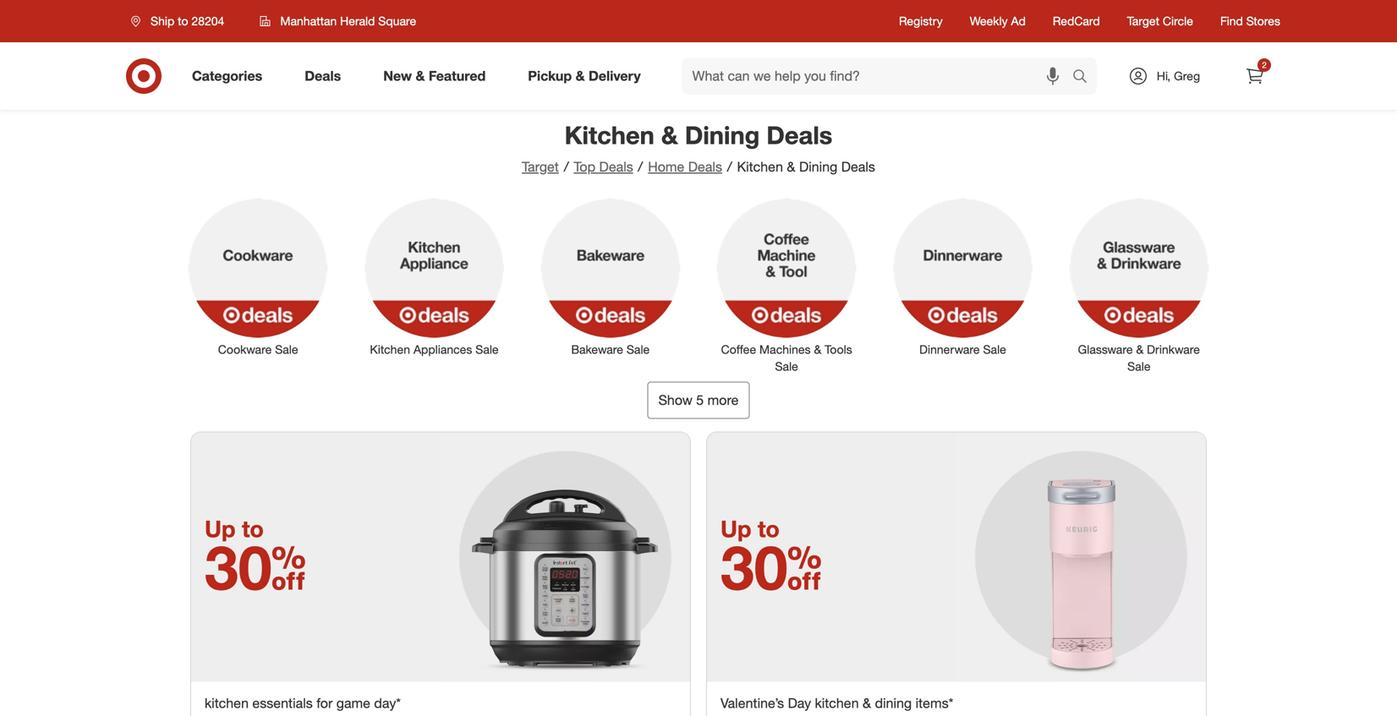 Task type: vqa. For each thing, say whether or not it's contained in the screenshot.
to in the dropdown button
yes



Task type: describe. For each thing, give the bounding box(es) containing it.
up to for valentine's
[[721, 515, 780, 543]]

drinkware
[[1148, 342, 1201, 357]]

herald
[[340, 14, 375, 28]]

& inside glassware & drinkware sale
[[1137, 342, 1144, 357]]

appliances
[[414, 342, 472, 357]]

for
[[317, 696, 333, 712]]

2 kitchen from the left
[[815, 696, 859, 712]]

manhattan herald square button
[[249, 6, 428, 36]]

search
[[1065, 69, 1106, 86]]

glassware
[[1079, 342, 1134, 357]]

show 5 more
[[659, 392, 739, 409]]

ad
[[1012, 14, 1026, 28]]

30 for valentine's
[[721, 531, 823, 605]]

items*
[[916, 696, 954, 712]]

pickup
[[528, 68, 572, 84]]

home
[[648, 159, 685, 175]]

sale inside glassware & drinkware sale
[[1128, 359, 1151, 374]]

1 vertical spatial dining
[[800, 159, 838, 175]]

2 horizontal spatial kitchen
[[737, 159, 784, 175]]

top deals
[[574, 159, 634, 175]]

machines
[[760, 342, 811, 357]]

weekly ad
[[970, 14, 1026, 28]]

more
[[708, 392, 739, 409]]

target for target
[[522, 159, 559, 175]]

search button
[[1065, 58, 1106, 98]]

new & featured link
[[369, 58, 507, 95]]

bakeware sale link
[[529, 195, 692, 358]]

ship to 28204
[[151, 14, 225, 28]]

tools
[[825, 342, 853, 357]]

5
[[697, 392, 704, 409]]

0 vertical spatial dining
[[685, 120, 760, 150]]

registry
[[899, 14, 943, 28]]

ship to 28204 button
[[120, 6, 242, 36]]

kitchen appliances sale link
[[353, 195, 516, 358]]

0 vertical spatial kitchen & dining deals
[[565, 120, 833, 150]]

find stores link
[[1221, 13, 1281, 30]]

2 vertical spatial kitchen
[[370, 342, 410, 357]]

manhattan
[[280, 14, 337, 28]]

hi, greg
[[1158, 69, 1201, 83]]

to inside dropdown button
[[178, 14, 188, 28]]

find
[[1221, 14, 1244, 28]]

dining
[[875, 696, 912, 712]]

2 link
[[1237, 58, 1274, 95]]

2
[[1263, 60, 1267, 70]]

day*
[[374, 696, 401, 712]]

find stores
[[1221, 14, 1281, 28]]

up for kitchen essentials for game day*
[[205, 515, 236, 543]]

target circle
[[1128, 14, 1194, 28]]

stores
[[1247, 14, 1281, 28]]

target circle link
[[1128, 13, 1194, 30]]

sale right appliances
[[476, 342, 499, 357]]

sale right the bakeware
[[627, 342, 650, 357]]

show
[[659, 392, 693, 409]]

top
[[574, 159, 596, 175]]

square
[[379, 14, 417, 28]]

show 5 more button
[[648, 382, 750, 419]]

deals link
[[290, 58, 362, 95]]

& inside coffee machines & tools sale
[[814, 342, 822, 357]]

up to for kitchen
[[205, 515, 264, 543]]

top deals link
[[574, 159, 634, 175]]

featured
[[429, 68, 486, 84]]

weekly ad link
[[970, 13, 1026, 30]]

greg
[[1175, 69, 1201, 83]]

essentials
[[253, 696, 313, 712]]

sale right the dinnerware
[[984, 342, 1007, 357]]

sale inside 'link'
[[275, 342, 298, 357]]



Task type: locate. For each thing, give the bounding box(es) containing it.
target link
[[522, 159, 559, 175]]

sale inside coffee machines & tools sale
[[776, 359, 799, 374]]

kitchen left appliances
[[370, 342, 410, 357]]

0 horizontal spatial target
[[522, 159, 559, 175]]

0 horizontal spatial kitchen
[[205, 696, 249, 712]]

1 horizontal spatial kitchen
[[815, 696, 859, 712]]

coffee
[[721, 342, 757, 357]]

categories
[[192, 68, 263, 84]]

dining
[[685, 120, 760, 150], [800, 159, 838, 175]]

glassware & drinkware sale link
[[1058, 195, 1221, 375]]

2 up to from the left
[[721, 515, 780, 543]]

registry link
[[899, 13, 943, 30]]

1 horizontal spatial target
[[1128, 14, 1160, 28]]

coffee machines & tools sale
[[721, 342, 853, 374]]

up to
[[205, 515, 264, 543], [721, 515, 780, 543]]

new
[[384, 68, 412, 84]]

up for valentine's day kitchen & dining items*
[[721, 515, 752, 543]]

up
[[205, 515, 236, 543], [721, 515, 752, 543]]

cookware
[[218, 342, 272, 357]]

dinnerware sale
[[920, 342, 1007, 357]]

1 kitchen from the left
[[205, 696, 249, 712]]

home deals link
[[648, 159, 723, 175]]

&
[[416, 68, 425, 84], [576, 68, 585, 84], [662, 120, 678, 150], [787, 159, 796, 175], [814, 342, 822, 357], [1137, 342, 1144, 357], [863, 696, 872, 712]]

1 up from the left
[[205, 515, 236, 543]]

sale down the "glassware"
[[1128, 359, 1151, 374]]

home deals
[[648, 159, 723, 175]]

glassware & drinkware sale
[[1079, 342, 1201, 374]]

to
[[178, 14, 188, 28], [242, 515, 264, 543], [758, 515, 780, 543]]

coffee machines & tools sale link
[[706, 195, 868, 375]]

sale down the machines
[[776, 359, 799, 374]]

0 vertical spatial target
[[1128, 14, 1160, 28]]

kitchen up top deals
[[565, 120, 655, 150]]

cookware sale link
[[177, 195, 340, 358]]

new & featured
[[384, 68, 486, 84]]

1 vertical spatial kitchen
[[737, 159, 784, 175]]

0 vertical spatial kitchen
[[565, 120, 655, 150]]

kitchen right home deals
[[737, 159, 784, 175]]

kitchen appliances sale
[[370, 342, 499, 357]]

What can we help you find? suggestions appear below search field
[[683, 58, 1077, 95]]

1 horizontal spatial to
[[242, 515, 264, 543]]

2 up from the left
[[721, 515, 752, 543]]

1 horizontal spatial kitchen
[[565, 120, 655, 150]]

1 30 from the left
[[205, 531, 306, 605]]

1 vertical spatial kitchen & dining deals
[[737, 159, 876, 175]]

game
[[337, 696, 371, 712]]

28204
[[192, 14, 225, 28]]

deals inside deals link
[[305, 68, 341, 84]]

weekly
[[970, 14, 1008, 28]]

1 horizontal spatial dining
[[800, 159, 838, 175]]

day
[[788, 696, 812, 712]]

sale
[[275, 342, 298, 357], [476, 342, 499, 357], [627, 342, 650, 357], [984, 342, 1007, 357], [776, 359, 799, 374], [1128, 359, 1151, 374]]

target for target circle
[[1128, 14, 1160, 28]]

redcard link
[[1053, 13, 1101, 30]]

delivery
[[589, 68, 641, 84]]

dinnerware
[[920, 342, 980, 357]]

target left circle
[[1128, 14, 1160, 28]]

& inside pickup & delivery link
[[576, 68, 585, 84]]

0 horizontal spatial 30
[[205, 531, 306, 605]]

kitchen
[[565, 120, 655, 150], [737, 159, 784, 175], [370, 342, 410, 357]]

ship
[[151, 14, 175, 28]]

30 for kitchen
[[205, 531, 306, 605]]

kitchen essentials for game day*
[[205, 696, 401, 712]]

0 horizontal spatial to
[[178, 14, 188, 28]]

target
[[1128, 14, 1160, 28], [522, 159, 559, 175]]

0 horizontal spatial up to
[[205, 515, 264, 543]]

valentine's day kitchen & dining items*
[[721, 696, 954, 712]]

dinnerware sale link
[[882, 195, 1045, 358]]

1 vertical spatial target
[[522, 159, 559, 175]]

2 horizontal spatial to
[[758, 515, 780, 543]]

hi,
[[1158, 69, 1171, 83]]

kitchen right day
[[815, 696, 859, 712]]

30
[[205, 531, 306, 605], [721, 531, 823, 605]]

circle
[[1163, 14, 1194, 28]]

1 up to from the left
[[205, 515, 264, 543]]

kitchen & dining deals
[[565, 120, 833, 150], [737, 159, 876, 175]]

1 horizontal spatial up to
[[721, 515, 780, 543]]

valentine's
[[721, 696, 785, 712]]

2 30 from the left
[[721, 531, 823, 605]]

categories link
[[178, 58, 284, 95]]

bakeware sale
[[572, 342, 650, 357]]

1 horizontal spatial up
[[721, 515, 752, 543]]

redcard
[[1053, 14, 1101, 28]]

0 horizontal spatial kitchen
[[370, 342, 410, 357]]

kitchen
[[205, 696, 249, 712], [815, 696, 859, 712]]

manhattan herald square
[[280, 14, 417, 28]]

to for valentine's
[[758, 515, 780, 543]]

deals
[[305, 68, 341, 84], [767, 120, 833, 150], [600, 159, 634, 175], [689, 159, 723, 175], [842, 159, 876, 175]]

cookware sale
[[218, 342, 298, 357]]

& inside new & featured "link"
[[416, 68, 425, 84]]

pickup & delivery
[[528, 68, 641, 84]]

bakeware
[[572, 342, 624, 357]]

0 horizontal spatial dining
[[685, 120, 760, 150]]

target left top
[[522, 159, 559, 175]]

sale right cookware
[[275, 342, 298, 357]]

0 horizontal spatial up
[[205, 515, 236, 543]]

pickup & delivery link
[[514, 58, 662, 95]]

kitchen left essentials
[[205, 696, 249, 712]]

1 horizontal spatial 30
[[721, 531, 823, 605]]

to for kitchen
[[242, 515, 264, 543]]



